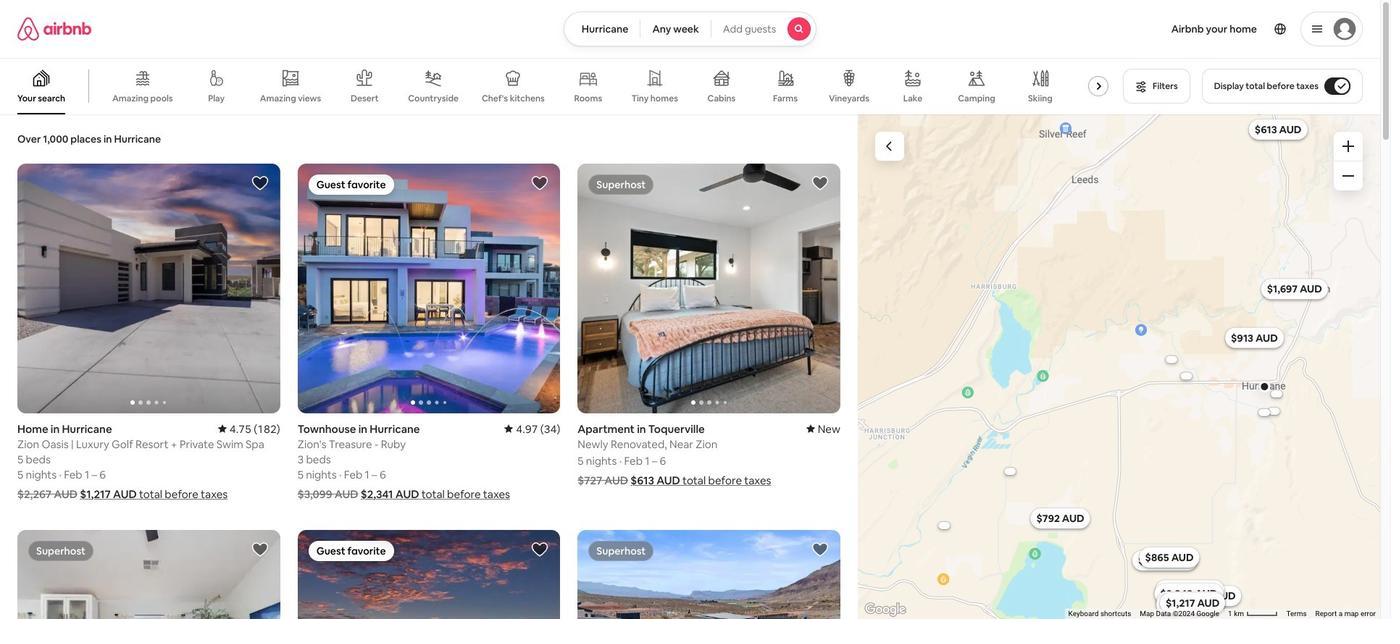 Task type: locate. For each thing, give the bounding box(es) containing it.
add to wishlist: home in hurricane image
[[251, 175, 269, 192], [531, 541, 549, 558]]

None search field
[[564, 12, 817, 46]]

add to wishlist: apartment in toquerville image
[[811, 175, 829, 192]]

the location you searched image
[[1258, 381, 1270, 392]]

zoom out image
[[1343, 170, 1354, 182]]

new place to stay image
[[806, 422, 840, 436]]

group
[[0, 58, 1124, 114], [17, 164, 280, 413], [298, 164, 560, 413], [578, 164, 840, 413], [17, 530, 280, 619], [298, 530, 560, 619], [578, 530, 840, 619]]

0 horizontal spatial add to wishlist: home in hurricane image
[[251, 175, 269, 192]]

1 vertical spatial add to wishlist: home in hurricane image
[[531, 541, 549, 558]]

1 horizontal spatial add to wishlist: home in hurricane image
[[531, 541, 549, 558]]

4.75 out of 5 average rating,  182 reviews image
[[218, 422, 280, 436]]

4.97 out of 5 average rating,  34 reviews image
[[504, 422, 560, 436]]



Task type: vqa. For each thing, say whether or not it's contained in the screenshot.
private inside the the Tue, Oct 24 2:30 PM–4:00 PM (PDT) Book for a private group
no



Task type: describe. For each thing, give the bounding box(es) containing it.
zoom in image
[[1343, 141, 1354, 152]]

add to wishlist: home in la verkin image
[[251, 541, 269, 558]]

profile element
[[834, 0, 1363, 58]]

add to wishlist: home in hurricane image
[[811, 541, 829, 558]]

add to wishlist: townhouse in hurricane image
[[531, 175, 549, 192]]

0 vertical spatial add to wishlist: home in hurricane image
[[251, 175, 269, 192]]

google map
showing 28 stays. region
[[858, 114, 1380, 619]]

google image
[[861, 601, 909, 619]]



